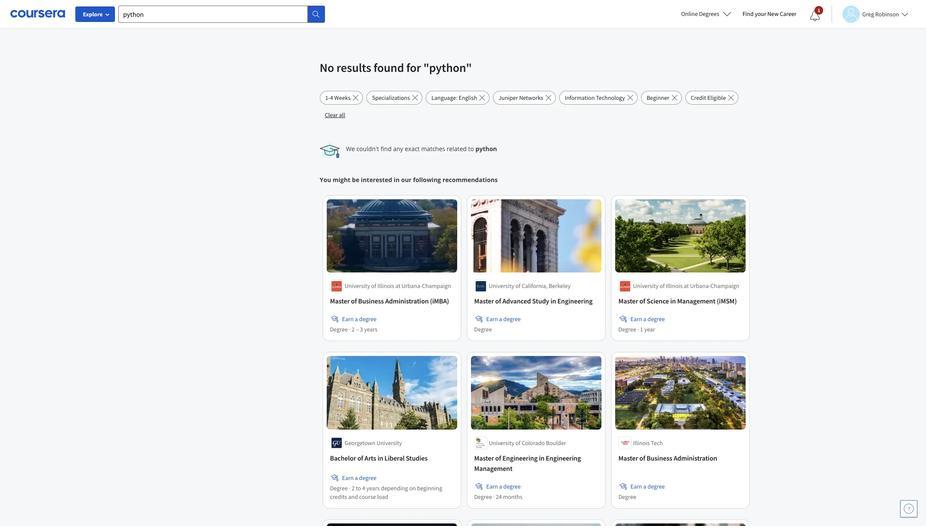 Task type: describe. For each thing, give the bounding box(es) containing it.
urbana- for (imba)
[[402, 282, 422, 290]]

on
[[410, 485, 416, 492]]

coursera image
[[10, 7, 65, 21]]

at for administration
[[396, 282, 401, 290]]

matches
[[422, 145, 445, 153]]

might
[[333, 176, 351, 184]]

university for master of engineering in engineering management
[[489, 439, 515, 447]]

1 placeholder image from the left
[[327, 524, 457, 526]]

degree for engineering
[[504, 483, 521, 491]]

2 placeholder image from the left
[[471, 524, 602, 526]]

· for arts
[[349, 485, 351, 492]]

clear all button
[[320, 108, 351, 122]]

business for master of business administration (imba)
[[358, 297, 384, 306]]

be
[[352, 176, 360, 184]]

of left arts
[[358, 454, 363, 463]]

online degrees button
[[675, 4, 739, 23]]

earn for master of business administration (imba)
[[342, 316, 354, 323]]

interested
[[361, 176, 392, 184]]

related
[[447, 145, 467, 153]]

years for arts
[[367, 485, 380, 492]]

degree · 2 – 3 years
[[330, 326, 378, 334]]

earn a degree for master of advanced study in engineering
[[487, 316, 521, 323]]

find
[[743, 10, 754, 18]]

bachelor of arts in liberal studies link
[[330, 453, 454, 463]]

a for master of engineering in engineering management
[[499, 483, 502, 491]]

found
[[374, 60, 404, 75]]

and
[[349, 493, 358, 501]]

master of science in management (imsm)
[[619, 297, 737, 306]]

a for master of business administration
[[644, 483, 647, 491]]

2 for master
[[352, 326, 355, 334]]

1 horizontal spatial illinois
[[633, 439, 650, 447]]

greg
[[863, 10, 875, 18]]

university up the bachelor of arts in liberal studies link
[[377, 439, 402, 447]]

at for in
[[684, 282, 689, 290]]

career
[[780, 10, 797, 18]]

credits
[[330, 493, 347, 501]]

university of colorado boulder
[[489, 439, 566, 447]]

greg robinson button
[[832, 5, 909, 23]]

illinois for in
[[666, 282, 683, 290]]

for
[[407, 60, 421, 75]]

master for master of advanced study in engineering
[[475, 297, 494, 306]]

master of advanced study in engineering
[[475, 297, 593, 306]]

engineering down university of colorado boulder
[[503, 454, 538, 463]]

illinois tech
[[633, 439, 663, 447]]

master of business administration (imba)
[[330, 297, 449, 306]]

credit
[[691, 94, 707, 102]]

of inside master of engineering in engineering management
[[496, 454, 501, 463]]

python
[[476, 145, 497, 153]]

earn for bachelor of arts in liberal studies
[[342, 474, 354, 482]]

degree · 1 year
[[619, 326, 655, 334]]

degree for master of science in management (imsm)
[[619, 326, 637, 334]]

degree down master of business administration
[[648, 483, 665, 491]]

course
[[359, 493, 376, 501]]

depending
[[381, 485, 408, 492]]

master for master of business administration
[[619, 454, 639, 463]]

we couldn't find any exact matches related to python
[[346, 145, 497, 153]]

any
[[393, 145, 403, 153]]

georgetown university
[[345, 439, 402, 447]]

of left advanced
[[496, 297, 501, 306]]

4 inside button
[[330, 94, 333, 102]]

exact
[[405, 145, 420, 153]]

load
[[377, 493, 388, 501]]

university for master of science in management (imsm)
[[633, 282, 659, 290]]

engineering down boulder
[[546, 454, 581, 463]]

of left colorado
[[516, 439, 521, 447]]

master of business administration
[[619, 454, 718, 463]]

1 button
[[803, 6, 828, 26]]

california,
[[522, 282, 548, 290]]

administration for master of business administration
[[674, 454, 718, 463]]

credit eligible button
[[686, 91, 739, 105]]

georgetown
[[345, 439, 376, 447]]

information technology
[[565, 94, 625, 102]]

english
[[459, 94, 477, 102]]

no results found for "python"
[[320, 60, 472, 75]]

1-4 weeks button
[[320, 91, 363, 105]]

study
[[533, 297, 550, 306]]

all
[[339, 111, 345, 119]]

arts
[[365, 454, 376, 463]]

following
[[413, 176, 441, 184]]

you might be interested in our following recommendations
[[320, 176, 498, 184]]

earn for master of engineering in engineering management
[[487, 483, 498, 491]]

beginner button
[[641, 91, 682, 105]]

–
[[356, 326, 359, 334]]

robinson
[[876, 10, 900, 18]]

you
[[320, 176, 331, 184]]

earn for master of science in management (imsm)
[[631, 316, 643, 323]]

master for master of business administration (imba)
[[330, 297, 350, 306]]

degree for in
[[504, 316, 521, 323]]

degree for liberal
[[359, 474, 377, 482]]

university of illinois at urbana-champaign for in
[[633, 282, 740, 290]]

· for engineering
[[493, 493, 495, 501]]

in left 'our'
[[394, 176, 400, 184]]

degree for bachelor of arts in liberal studies
[[330, 485, 348, 492]]

studies
[[406, 454, 428, 463]]

recommendations
[[443, 176, 498, 184]]

What do you want to learn? text field
[[118, 5, 308, 23]]

earn a degree for bachelor of arts in liberal studies
[[342, 474, 377, 482]]

3
[[360, 326, 363, 334]]

we
[[346, 145, 355, 153]]

degrees
[[699, 10, 720, 18]]

default results icon image
[[320, 141, 340, 158]]

science
[[647, 297, 669, 306]]

our
[[401, 176, 412, 184]]

tech
[[651, 439, 663, 447]]



Task type: vqa. For each thing, say whether or not it's contained in the screenshot.


Task type: locate. For each thing, give the bounding box(es) containing it.
colorado
[[522, 439, 545, 447]]

0 horizontal spatial illinois
[[378, 282, 394, 290]]

urbana- for management
[[690, 282, 711, 290]]

university up master of business administration (imba)
[[345, 282, 370, 290]]

technology
[[596, 94, 625, 102]]

degree · 2 to 4 years depending on beginning credits and course load
[[330, 485, 443, 501]]

0 horizontal spatial urbana-
[[402, 282, 422, 290]]

weeks
[[335, 94, 351, 102]]

2 champaign from the left
[[711, 282, 740, 290]]

0 horizontal spatial university of illinois at urbana-champaign
[[345, 282, 451, 290]]

in right study
[[551, 297, 556, 306]]

champaign up the (imsm)
[[711, 282, 740, 290]]

boulder
[[546, 439, 566, 447]]

master up degree · 24 months
[[475, 454, 494, 463]]

explore button
[[75, 6, 115, 22]]

engineering down berkeley
[[558, 297, 593, 306]]

2 university of illinois at urbana-champaign from the left
[[633, 282, 740, 290]]

new
[[768, 10, 779, 18]]

degree for master of engineering in engineering management
[[475, 493, 492, 501]]

4 up course
[[362, 485, 365, 492]]

to up the "and"
[[356, 485, 361, 492]]

eligible
[[708, 94, 726, 102]]

master
[[330, 297, 350, 306], [475, 297, 494, 306], [619, 297, 639, 306], [475, 454, 494, 463], [619, 454, 639, 463]]

in for bachelor of arts in liberal studies
[[378, 454, 383, 463]]

beginner
[[647, 94, 670, 102]]

illinois up master of science in management (imsm)
[[666, 282, 683, 290]]

1 horizontal spatial champaign
[[711, 282, 740, 290]]

earn a degree up year at bottom
[[631, 316, 665, 323]]

1 at from the left
[[396, 282, 401, 290]]

1 horizontal spatial placeholder image
[[471, 524, 602, 526]]

a down master of business administration
[[644, 483, 647, 491]]

1 vertical spatial 1
[[640, 326, 643, 334]]

years for business
[[364, 326, 378, 334]]

specializations
[[372, 94, 410, 102]]

0 vertical spatial business
[[358, 297, 384, 306]]

1 vertical spatial administration
[[674, 454, 718, 463]]

degree up course
[[359, 474, 377, 482]]

university for master of advanced study in engineering
[[489, 282, 515, 290]]

champaign for (imba)
[[422, 282, 451, 290]]

master inside master of engineering in engineering management
[[475, 454, 494, 463]]

juniper networks button
[[493, 91, 556, 105]]

business down tech on the bottom of the page
[[647, 454, 673, 463]]

greg robinson
[[863, 10, 900, 18]]

1 horizontal spatial 4
[[362, 485, 365, 492]]

0 vertical spatial 2
[[352, 326, 355, 334]]

earn a degree up –
[[342, 316, 377, 323]]

bachelor
[[330, 454, 356, 463]]

earn a degree for master of business administration
[[631, 483, 665, 491]]

of up science
[[660, 282, 665, 290]]

a for master of science in management (imsm)
[[644, 316, 647, 323]]

master of business administration (imba) link
[[330, 296, 454, 306]]

at up "master of science in management (imsm)" link
[[684, 282, 689, 290]]

master for master of science in management (imsm)
[[619, 297, 639, 306]]

in right arts
[[378, 454, 383, 463]]

of
[[371, 282, 376, 290], [516, 282, 521, 290], [660, 282, 665, 290], [351, 297, 357, 306], [496, 297, 501, 306], [640, 297, 646, 306], [516, 439, 521, 447], [358, 454, 363, 463], [496, 454, 501, 463], [640, 454, 646, 463]]

months
[[503, 493, 523, 501]]

years inside degree · 2 to 4 years depending on beginning credits and course load
[[367, 485, 380, 492]]

champaign for management
[[711, 282, 740, 290]]

bachelor of arts in liberal studies
[[330, 454, 428, 463]]

earn a degree down advanced
[[487, 316, 521, 323]]

2 inside degree · 2 to 4 years depending on beginning credits and course load
[[352, 485, 355, 492]]

master of advanced study in engineering link
[[475, 296, 598, 306]]

0 vertical spatial 1
[[818, 7, 821, 13]]

a for master of advanced study in engineering
[[499, 316, 502, 323]]

degree up 3 at left bottom
[[359, 316, 377, 323]]

· left 24
[[493, 493, 495, 501]]

a for master of business administration (imba)
[[355, 316, 358, 323]]

1 vertical spatial to
[[356, 485, 361, 492]]

master of engineering in engineering management link
[[475, 453, 598, 474]]

business for master of business administration
[[647, 454, 673, 463]]

1 2 from the top
[[352, 326, 355, 334]]

1-
[[325, 94, 330, 102]]

find your new career link
[[739, 9, 801, 19]]

a up 24
[[499, 483, 502, 491]]

0 horizontal spatial business
[[358, 297, 384, 306]]

to right 'related' on the top of page
[[468, 145, 474, 153]]

in right science
[[671, 297, 676, 306]]

illinois
[[378, 282, 394, 290], [666, 282, 683, 290], [633, 439, 650, 447]]

credit eligible
[[691, 94, 726, 102]]

1 urbana- from the left
[[402, 282, 422, 290]]

earn a degree for master of business administration (imba)
[[342, 316, 377, 323]]

1 horizontal spatial management
[[678, 297, 716, 306]]

administration inside master of business administration link
[[674, 454, 718, 463]]

in down colorado
[[539, 454, 545, 463]]

1 champaign from the left
[[422, 282, 451, 290]]

management inside master of engineering in engineering management
[[475, 464, 513, 473]]

1 vertical spatial 4
[[362, 485, 365, 492]]

year
[[645, 326, 655, 334]]

master left science
[[619, 297, 639, 306]]

advanced
[[503, 297, 531, 306]]

university of california, berkeley
[[489, 282, 571, 290]]

1 vertical spatial management
[[475, 464, 513, 473]]

1 horizontal spatial at
[[684, 282, 689, 290]]

degree up year at bottom
[[648, 316, 665, 323]]

champaign up the (imba) at the bottom left of page
[[422, 282, 451, 290]]

university left colorado
[[489, 439, 515, 447]]

degree inside degree · 2 to 4 years depending on beginning credits and course load
[[330, 485, 348, 492]]

in for master of engineering in engineering management
[[539, 454, 545, 463]]

degree for master of business administration (imba)
[[330, 326, 348, 334]]

· for business
[[349, 326, 351, 334]]

degree · 24 months
[[475, 493, 523, 501]]

master of science in management (imsm) link
[[619, 296, 742, 306]]

degree
[[330, 326, 348, 334], [475, 326, 492, 334], [619, 326, 637, 334], [330, 485, 348, 492], [475, 493, 492, 501], [619, 493, 637, 501]]

years
[[364, 326, 378, 334], [367, 485, 380, 492]]

earn a degree down master of business administration
[[631, 483, 665, 491]]

online degrees
[[682, 10, 720, 18]]

a up –
[[355, 316, 358, 323]]

language: english button
[[426, 91, 490, 105]]

1 vertical spatial 2
[[352, 485, 355, 492]]

degree for management
[[648, 316, 665, 323]]

earn a degree for master of engineering in engineering management
[[487, 483, 521, 491]]

1 horizontal spatial university of illinois at urbana-champaign
[[633, 282, 740, 290]]

earn a degree
[[342, 316, 377, 323], [487, 316, 521, 323], [631, 316, 665, 323], [342, 474, 377, 482], [487, 483, 521, 491], [631, 483, 665, 491]]

at up master of business administration (imba) link at the left
[[396, 282, 401, 290]]

1 horizontal spatial 1
[[818, 7, 821, 13]]

earn a degree up the "and"
[[342, 474, 377, 482]]

degree
[[359, 316, 377, 323], [504, 316, 521, 323], [648, 316, 665, 323], [359, 474, 377, 482], [504, 483, 521, 491], [648, 483, 665, 491]]

beginning
[[417, 485, 443, 492]]

engineering
[[558, 297, 593, 306], [503, 454, 538, 463], [546, 454, 581, 463]]

urbana- up master of business administration (imba) link at the left
[[402, 282, 422, 290]]

juniper
[[499, 94, 518, 102]]

master left advanced
[[475, 297, 494, 306]]

1 inside the "1" button
[[818, 7, 821, 13]]

clear all
[[325, 111, 345, 119]]

0 horizontal spatial administration
[[385, 297, 429, 306]]

business
[[358, 297, 384, 306], [647, 454, 673, 463]]

illinois for administration
[[378, 282, 394, 290]]

·
[[349, 326, 351, 334], [638, 326, 639, 334], [349, 485, 351, 492], [493, 493, 495, 501]]

specializations button
[[367, 91, 423, 105]]

a up the "and"
[[355, 474, 358, 482]]

in
[[394, 176, 400, 184], [551, 297, 556, 306], [671, 297, 676, 306], [378, 454, 383, 463], [539, 454, 545, 463]]

clear
[[325, 111, 338, 119]]

help center image
[[904, 504, 915, 514]]

show notifications image
[[810, 11, 821, 21]]

to inside degree · 2 to 4 years depending on beginning credits and course load
[[356, 485, 361, 492]]

0 horizontal spatial at
[[396, 282, 401, 290]]

language:
[[432, 94, 458, 102]]

of down illinois tech
[[640, 454, 646, 463]]

2 left –
[[352, 326, 355, 334]]

administration inside master of business administration (imba) link
[[385, 297, 429, 306]]

urbana- up "master of science in management (imsm)" link
[[690, 282, 711, 290]]

of up master of business administration (imba)
[[371, 282, 376, 290]]

liberal
[[385, 454, 405, 463]]

0 horizontal spatial management
[[475, 464, 513, 473]]

berkeley
[[549, 282, 571, 290]]

master down illinois tech
[[619, 454, 639, 463]]

0 horizontal spatial placeholder image
[[327, 524, 457, 526]]

engineering inside master of advanced study in engineering link
[[558, 297, 593, 306]]

0 horizontal spatial champaign
[[422, 282, 451, 290]]

2 horizontal spatial illinois
[[666, 282, 683, 290]]

university of illinois at urbana-champaign up "master of science in management (imsm)" link
[[633, 282, 740, 290]]

1 vertical spatial business
[[647, 454, 673, 463]]

at
[[396, 282, 401, 290], [684, 282, 689, 290]]

of down university of colorado boulder
[[496, 454, 501, 463]]

university for master of business administration (imba)
[[345, 282, 370, 290]]

university up science
[[633, 282, 659, 290]]

couldn't
[[357, 145, 379, 153]]

0 horizontal spatial 1
[[640, 326, 643, 334]]

master for master of engineering in engineering management
[[475, 454, 494, 463]]

2 horizontal spatial placeholder image
[[615, 524, 746, 526]]

earn a degree for master of science in management (imsm)
[[631, 316, 665, 323]]

a for bachelor of arts in liberal studies
[[355, 474, 358, 482]]

1 horizontal spatial administration
[[674, 454, 718, 463]]

0 horizontal spatial 4
[[330, 94, 333, 102]]

placeholder image
[[327, 524, 457, 526], [471, 524, 602, 526], [615, 524, 746, 526]]

1 right career
[[818, 7, 821, 13]]

1 horizontal spatial to
[[468, 145, 474, 153]]

online
[[682, 10, 698, 18]]

earn a degree up 24
[[487, 483, 521, 491]]

university up advanced
[[489, 282, 515, 290]]

· left year at bottom
[[638, 326, 639, 334]]

illinois up master of business administration (imba)
[[378, 282, 394, 290]]

0 horizontal spatial to
[[356, 485, 361, 492]]

· left –
[[349, 326, 351, 334]]

degree down advanced
[[504, 316, 521, 323]]

None search field
[[118, 5, 325, 23]]

years up course
[[367, 485, 380, 492]]

of up advanced
[[516, 282, 521, 290]]

2 at from the left
[[684, 282, 689, 290]]

0 vertical spatial to
[[468, 145, 474, 153]]

no
[[320, 60, 334, 75]]

in for master of science in management (imsm)
[[671, 297, 676, 306]]

juniper networks
[[499, 94, 544, 102]]

0 vertical spatial management
[[678, 297, 716, 306]]

of up degree · 2 – 3 years
[[351, 297, 357, 306]]

· inside degree · 2 to 4 years depending on beginning credits and course load
[[349, 485, 351, 492]]

administration for master of business administration (imba)
[[385, 297, 429, 306]]

management left the (imsm)
[[678, 297, 716, 306]]

illinois left tech on the bottom of the page
[[633, 439, 650, 447]]

1 horizontal spatial business
[[647, 454, 673, 463]]

information technology button
[[559, 91, 638, 105]]

0 vertical spatial administration
[[385, 297, 429, 306]]

information
[[565, 94, 595, 102]]

1
[[818, 7, 821, 13], [640, 326, 643, 334]]

your
[[755, 10, 767, 18]]

"python"
[[424, 60, 472, 75]]

university of illinois at urbana-champaign up master of business administration (imba) link at the left
[[345, 282, 451, 290]]

years right 3 at left bottom
[[364, 326, 378, 334]]

2 up the "and"
[[352, 485, 355, 492]]

to
[[468, 145, 474, 153], [356, 485, 361, 492]]

degree for (imba)
[[359, 316, 377, 323]]

24
[[496, 493, 502, 501]]

4
[[330, 94, 333, 102], [362, 485, 365, 492]]

0 vertical spatial years
[[364, 326, 378, 334]]

language: english
[[432, 94, 477, 102]]

2 for bachelor
[[352, 485, 355, 492]]

university of illinois at urbana-champaign for administration
[[345, 282, 451, 290]]

· up the "and"
[[349, 485, 351, 492]]

1 university of illinois at urbana-champaign from the left
[[345, 282, 451, 290]]

degree up months
[[504, 483, 521, 491]]

master of engineering in engineering management
[[475, 454, 581, 473]]

3 placeholder image from the left
[[615, 524, 746, 526]]

1 vertical spatial years
[[367, 485, 380, 492]]

explore
[[83, 10, 103, 18]]

4 left weeks
[[330, 94, 333, 102]]

in inside master of engineering in engineering management
[[539, 454, 545, 463]]

2 2 from the top
[[352, 485, 355, 492]]

(imba)
[[430, 297, 449, 306]]

4 inside degree · 2 to 4 years depending on beginning credits and course load
[[362, 485, 365, 492]]

a down master of advanced study in engineering
[[499, 316, 502, 323]]

earn for master of advanced study in engineering
[[487, 316, 498, 323]]

find your new career
[[743, 10, 797, 18]]

· for science
[[638, 326, 639, 334]]

1 left year at bottom
[[640, 326, 643, 334]]

master of business administration link
[[619, 453, 742, 463]]

a up year at bottom
[[644, 316, 647, 323]]

0 vertical spatial 4
[[330, 94, 333, 102]]

management up degree · 24 months
[[475, 464, 513, 473]]

master up degree · 2 – 3 years
[[330, 297, 350, 306]]

earn for master of business administration
[[631, 483, 643, 491]]

business up 3 at left bottom
[[358, 297, 384, 306]]

of left science
[[640, 297, 646, 306]]

1 horizontal spatial urbana-
[[690, 282, 711, 290]]

2 urbana- from the left
[[690, 282, 711, 290]]



